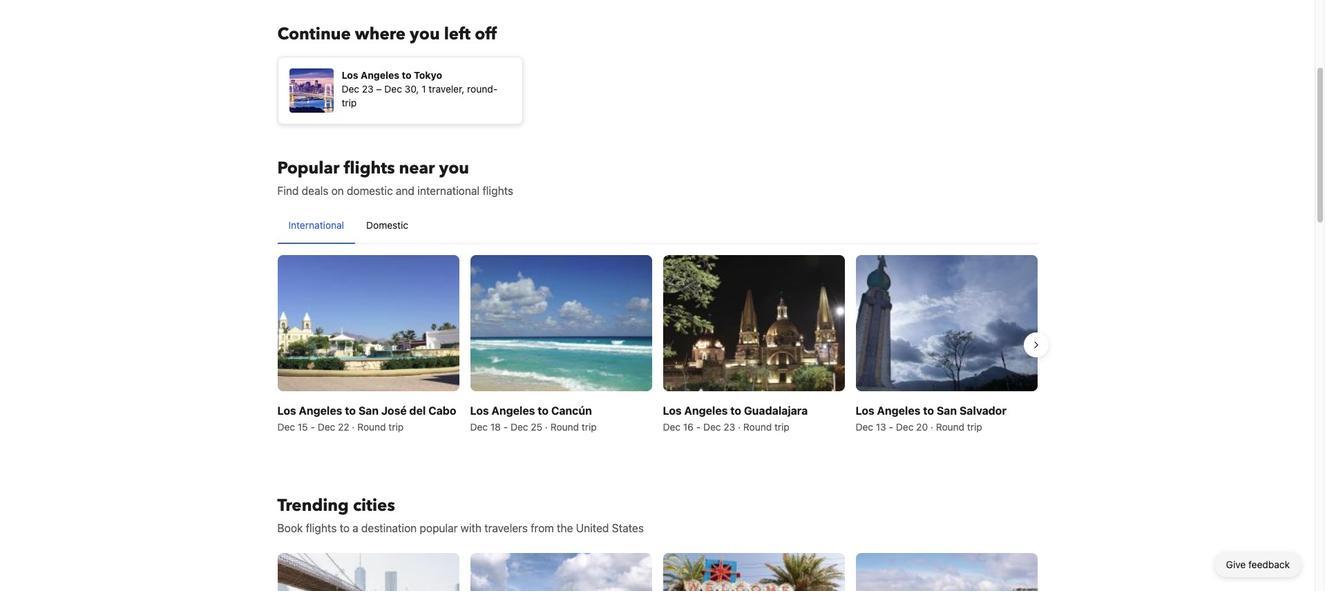 Task type: describe. For each thing, give the bounding box(es) containing it.
popular
[[278, 157, 340, 180]]

to for 18
[[538, 405, 549, 417]]

angeles for los angeles to san josé del cabo
[[299, 405, 342, 417]]

angeles for los angeles to san salvador
[[878, 405, 921, 417]]

trip inside los angeles to tokyo dec 23 – dec 30, 1 traveler, round- trip
[[342, 97, 357, 109]]

1
[[422, 83, 426, 95]]

travelers
[[485, 522, 528, 535]]

round inside los angeles to guadalajara dec 16 - dec 23 · round trip
[[744, 421, 772, 433]]

–
[[376, 83, 382, 95]]

international button
[[278, 207, 355, 243]]

dec left "20"
[[897, 421, 914, 433]]

22
[[338, 421, 350, 433]]

left
[[444, 23, 471, 46]]

popular
[[420, 522, 458, 535]]

continue where you left off
[[278, 23, 497, 46]]

del
[[410, 405, 426, 417]]

deals
[[302, 185, 329, 197]]

tab list containing international
[[278, 207, 1038, 245]]

tokyo
[[414, 69, 442, 81]]

los for los angeles to cancún
[[470, 405, 489, 417]]

to inside trending cities book flights to a destination popular with travelers from the united states
[[340, 522, 350, 535]]

angeles for los angeles to tokyo
[[361, 69, 400, 81]]

- inside los angeles to san salvador dec 13 - dec 20 · round trip
[[889, 421, 894, 433]]

round inside los angeles to san salvador dec 13 - dec 20 · round trip
[[937, 421, 965, 433]]

los angeles to guadalajara dec 16 - dec 23 · round trip
[[663, 405, 808, 433]]

round inside los angeles to cancún dec 18 - dec 25 · round trip
[[551, 421, 579, 433]]

book
[[278, 522, 303, 535]]

off
[[475, 23, 497, 46]]

give feedback button
[[1216, 552, 1302, 577]]

to for 16
[[731, 405, 742, 417]]

los angeles to cancún dec 18 - dec 25 · round trip
[[470, 405, 597, 433]]

cancún
[[552, 405, 592, 417]]

dec left the 25
[[511, 421, 529, 433]]

give
[[1227, 559, 1247, 570]]

2 horizontal spatial flights
[[483, 185, 514, 197]]

13
[[876, 421, 887, 433]]

to for 23
[[402, 69, 412, 81]]

with
[[461, 522, 482, 535]]

flights inside trending cities book flights to a destination popular with travelers from the united states
[[306, 522, 337, 535]]

dec right –
[[385, 83, 402, 95]]

angeles for los angeles to guadalajara
[[685, 405, 728, 417]]

domestic
[[366, 219, 409, 231]]

round inside "los angeles to san josé del cabo dec 15 - dec 22 · round trip"
[[358, 421, 386, 433]]

angeles for los angeles to cancún
[[492, 405, 535, 417]]

feedback
[[1249, 559, 1291, 570]]

15
[[298, 421, 308, 433]]

trip inside "los angeles to san josé del cabo dec 15 - dec 22 · round trip"
[[389, 421, 404, 433]]

united
[[576, 522, 609, 535]]

dec left "22"
[[318, 421, 335, 433]]

· inside los angeles to guadalajara dec 16 - dec 23 · round trip
[[738, 421, 741, 433]]

the
[[557, 522, 573, 535]]

los angeles to tokyo dec 23 – dec 30, 1 traveler, round- trip
[[342, 69, 498, 109]]

dec left 18
[[470, 421, 488, 433]]

1 horizontal spatial flights
[[344, 157, 395, 180]]

cities
[[353, 494, 395, 517]]

you inside 'popular flights near you find deals on domestic and international flights'
[[439, 157, 469, 180]]

to for del
[[345, 405, 356, 417]]

· inside los angeles to san salvador dec 13 - dec 20 · round trip
[[931, 421, 934, 433]]

los angeles to san josé del cabo dec 15 - dec 22 · round trip
[[278, 405, 457, 433]]

cabo
[[429, 405, 457, 417]]



Task type: locate. For each thing, give the bounding box(es) containing it.
angeles up 18
[[492, 405, 535, 417]]

give feedback
[[1227, 559, 1291, 570]]

round down josé
[[358, 421, 386, 433]]

los for los angeles to san salvador
[[856, 405, 875, 417]]

los inside los angeles to tokyo dec 23 – dec 30, 1 traveler, round- trip
[[342, 69, 359, 81]]

- right "13"
[[889, 421, 894, 433]]

3 round from the left
[[744, 421, 772, 433]]

los inside los angeles to cancún dec 18 - dec 25 · round trip
[[470, 405, 489, 417]]

flights
[[344, 157, 395, 180], [483, 185, 514, 197], [306, 522, 337, 535]]

continue
[[278, 23, 351, 46]]

san left josé
[[359, 405, 379, 417]]

flights down trending
[[306, 522, 337, 535]]

los inside los angeles to san salvador dec 13 - dec 20 · round trip
[[856, 405, 875, 417]]

near
[[399, 157, 435, 180]]

region
[[267, 250, 1049, 440]]

1 vertical spatial you
[[439, 157, 469, 180]]

· right "20"
[[931, 421, 934, 433]]

tab list
[[278, 207, 1038, 245]]

0 vertical spatial 23
[[362, 83, 374, 95]]

trip inside los angeles to cancún dec 18 - dec 25 · round trip
[[582, 421, 597, 433]]

2 - from the left
[[504, 421, 508, 433]]

angeles
[[361, 69, 400, 81], [299, 405, 342, 417], [492, 405, 535, 417], [685, 405, 728, 417], [878, 405, 921, 417]]

angeles inside los angeles to cancún dec 18 - dec 25 · round trip
[[492, 405, 535, 417]]

where
[[355, 23, 406, 46]]

a
[[353, 522, 359, 535]]

to up 30,
[[402, 69, 412, 81]]

traveler,
[[429, 83, 465, 95]]

23 right 16 on the bottom right of page
[[724, 421, 736, 433]]

states
[[612, 522, 644, 535]]

los
[[342, 69, 359, 81], [278, 405, 296, 417], [470, 405, 489, 417], [663, 405, 682, 417], [856, 405, 875, 417]]

los angeles to cancún image
[[470, 255, 652, 391]]

angeles inside los angeles to guadalajara dec 16 - dec 23 · round trip
[[685, 405, 728, 417]]

3 · from the left
[[738, 421, 741, 433]]

angeles up 16 on the bottom right of page
[[685, 405, 728, 417]]

salvador
[[960, 405, 1007, 417]]

domestic button
[[355, 207, 420, 243]]

0 vertical spatial you
[[410, 23, 440, 46]]

·
[[352, 421, 355, 433], [545, 421, 548, 433], [738, 421, 741, 433], [931, 421, 934, 433]]

2 · from the left
[[545, 421, 548, 433]]

25
[[531, 421, 543, 433]]

4 round from the left
[[937, 421, 965, 433]]

san left salvador
[[937, 405, 958, 417]]

· right 16 on the bottom right of page
[[738, 421, 741, 433]]

round down guadalajara
[[744, 421, 772, 433]]

josé
[[382, 405, 407, 417]]

san for salvador
[[937, 405, 958, 417]]

round-
[[467, 83, 498, 95]]

round right "20"
[[937, 421, 965, 433]]

1 horizontal spatial 23
[[724, 421, 736, 433]]

destination
[[362, 522, 417, 535]]

· inside "los angeles to san josé del cabo dec 15 - dec 22 · round trip"
[[352, 421, 355, 433]]

you up the international
[[439, 157, 469, 180]]

you left left on the left of the page
[[410, 23, 440, 46]]

san inside "los angeles to san josé del cabo dec 15 - dec 22 · round trip"
[[359, 405, 379, 417]]

you
[[410, 23, 440, 46], [439, 157, 469, 180]]

· inside los angeles to cancún dec 18 - dec 25 · round trip
[[545, 421, 548, 433]]

dec left "13"
[[856, 421, 874, 433]]

los angeles to san josé del cabo image
[[278, 255, 459, 391]]

los for los angeles to guadalajara
[[663, 405, 682, 417]]

to up the 25
[[538, 405, 549, 417]]

trip
[[342, 97, 357, 109], [389, 421, 404, 433], [582, 421, 597, 433], [775, 421, 790, 433], [968, 421, 983, 433]]

domestic
[[347, 185, 393, 197]]

los inside los angeles to guadalajara dec 16 - dec 23 · round trip
[[663, 405, 682, 417]]

-
[[311, 421, 315, 433], [504, 421, 508, 433], [697, 421, 701, 433], [889, 421, 894, 433]]

on
[[332, 185, 344, 197]]

angeles up 15
[[299, 405, 342, 417]]

international
[[418, 185, 480, 197]]

20
[[917, 421, 929, 433]]

los inside "los angeles to san josé del cabo dec 15 - dec 22 · round trip"
[[278, 405, 296, 417]]

- inside los angeles to cancún dec 18 - dec 25 · round trip
[[504, 421, 508, 433]]

los angeles to san salvador dec 13 - dec 20 · round trip
[[856, 405, 1007, 433]]

angeles inside "los angeles to san josé del cabo dec 15 - dec 22 · round trip"
[[299, 405, 342, 417]]

1 round from the left
[[358, 421, 386, 433]]

flights right the international
[[483, 185, 514, 197]]

from
[[531, 522, 554, 535]]

23
[[362, 83, 374, 95], [724, 421, 736, 433]]

2 san from the left
[[937, 405, 958, 417]]

to inside los angeles to tokyo dec 23 – dec 30, 1 traveler, round- trip
[[402, 69, 412, 81]]

to inside "los angeles to san josé del cabo dec 15 - dec 22 · round trip"
[[345, 405, 356, 417]]

0 horizontal spatial flights
[[306, 522, 337, 535]]

30,
[[405, 83, 419, 95]]

- right 18
[[504, 421, 508, 433]]

find
[[278, 185, 299, 197]]

23 inside los angeles to tokyo dec 23 – dec 30, 1 traveler, round- trip
[[362, 83, 374, 95]]

18
[[491, 421, 501, 433]]

23 left –
[[362, 83, 374, 95]]

los angeles to san salvador image
[[856, 255, 1038, 391]]

region containing los angeles to san josé del cabo
[[267, 250, 1049, 440]]

angeles inside los angeles to tokyo dec 23 – dec 30, 1 traveler, round- trip
[[361, 69, 400, 81]]

dec right 16 on the bottom right of page
[[704, 421, 721, 433]]

to for dec
[[924, 405, 935, 417]]

angeles inside los angeles to san salvador dec 13 - dec 20 · round trip
[[878, 405, 921, 417]]

4 · from the left
[[931, 421, 934, 433]]

- inside "los angeles to san josé del cabo dec 15 - dec 22 · round trip"
[[311, 421, 315, 433]]

dec
[[342, 83, 360, 95], [385, 83, 402, 95], [278, 421, 295, 433], [318, 421, 335, 433], [470, 421, 488, 433], [511, 421, 529, 433], [663, 421, 681, 433], [704, 421, 721, 433], [856, 421, 874, 433], [897, 421, 914, 433]]

- inside los angeles to guadalajara dec 16 - dec 23 · round trip
[[697, 421, 701, 433]]

1 horizontal spatial san
[[937, 405, 958, 417]]

to left guadalajara
[[731, 405, 742, 417]]

2 vertical spatial flights
[[306, 522, 337, 535]]

san inside los angeles to san salvador dec 13 - dec 20 · round trip
[[937, 405, 958, 417]]

round down cancún at the left bottom of the page
[[551, 421, 579, 433]]

dec left 15
[[278, 421, 295, 433]]

to inside los angeles to cancún dec 18 - dec 25 · round trip
[[538, 405, 549, 417]]

angeles up "13"
[[878, 405, 921, 417]]

- right 16 on the bottom right of page
[[697, 421, 701, 433]]

1 san from the left
[[359, 405, 379, 417]]

1 - from the left
[[311, 421, 315, 433]]

· right "22"
[[352, 421, 355, 433]]

to inside los angeles to guadalajara dec 16 - dec 23 · round trip
[[731, 405, 742, 417]]

0 horizontal spatial san
[[359, 405, 379, 417]]

1 vertical spatial 23
[[724, 421, 736, 433]]

dec left 16 on the bottom right of page
[[663, 421, 681, 433]]

guadalajara
[[744, 405, 808, 417]]

to up "20"
[[924, 405, 935, 417]]

to
[[402, 69, 412, 81], [345, 405, 356, 417], [538, 405, 549, 417], [731, 405, 742, 417], [924, 405, 935, 417], [340, 522, 350, 535]]

los for los angeles to tokyo
[[342, 69, 359, 81]]

san
[[359, 405, 379, 417], [937, 405, 958, 417]]

to up "22"
[[345, 405, 356, 417]]

los for los angeles to san josé del cabo
[[278, 405, 296, 417]]

16
[[684, 421, 694, 433]]

san for josé
[[359, 405, 379, 417]]

trending
[[278, 494, 349, 517]]

and
[[396, 185, 415, 197]]

to inside los angeles to san salvador dec 13 - dec 20 · round trip
[[924, 405, 935, 417]]

0 horizontal spatial 23
[[362, 83, 374, 95]]

· right the 25
[[545, 421, 548, 433]]

0 vertical spatial flights
[[344, 157, 395, 180]]

1 · from the left
[[352, 421, 355, 433]]

trending cities book flights to a destination popular with travelers from the united states
[[278, 494, 644, 535]]

23 inside los angeles to guadalajara dec 16 - dec 23 · round trip
[[724, 421, 736, 433]]

dec left –
[[342, 83, 360, 95]]

to left a
[[340, 522, 350, 535]]

4 - from the left
[[889, 421, 894, 433]]

1 vertical spatial flights
[[483, 185, 514, 197]]

round
[[358, 421, 386, 433], [551, 421, 579, 433], [744, 421, 772, 433], [937, 421, 965, 433]]

international
[[289, 219, 344, 231]]

- right 15
[[311, 421, 315, 433]]

angeles up –
[[361, 69, 400, 81]]

los angeles to guadalajara image
[[663, 255, 845, 391]]

3 - from the left
[[697, 421, 701, 433]]

flights up domestic
[[344, 157, 395, 180]]

trip inside los angeles to guadalajara dec 16 - dec 23 · round trip
[[775, 421, 790, 433]]

2 round from the left
[[551, 421, 579, 433]]

trip inside los angeles to san salvador dec 13 - dec 20 · round trip
[[968, 421, 983, 433]]

popular flights near you find deals on domestic and international flights
[[278, 157, 514, 197]]



Task type: vqa. For each thing, say whether or not it's contained in the screenshot.
Under
no



